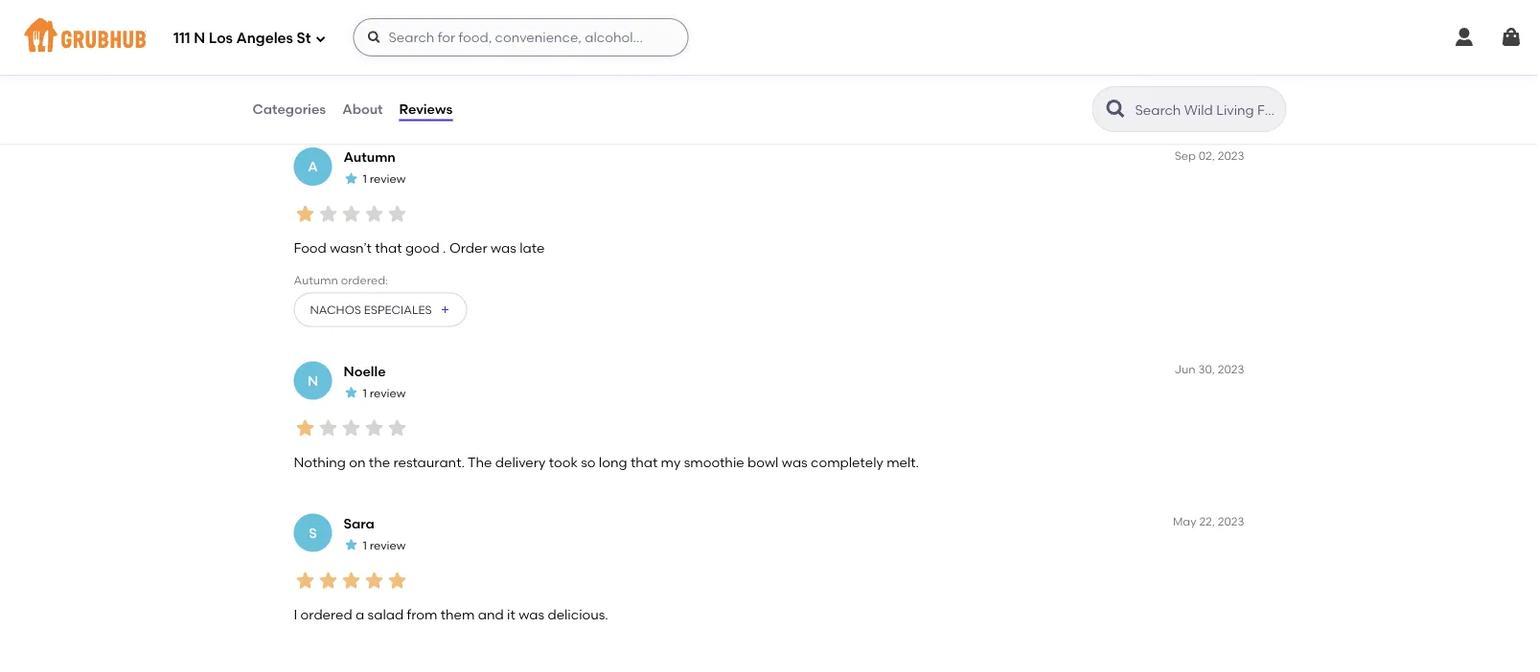 Task type: describe. For each thing, give the bounding box(es) containing it.
search icon image
[[1105, 98, 1128, 121]]

2023 for delicious.
[[1218, 516, 1245, 530]]

1 vertical spatial and
[[478, 607, 504, 624]]

completely
[[811, 455, 884, 471]]

n inside main navigation navigation
[[194, 30, 205, 47]]

reviews
[[399, 101, 453, 117]]

1 for autumn
[[363, 173, 367, 187]]

especiales
[[364, 303, 432, 317]]

autumn ordered:
[[294, 273, 388, 287]]

svg image
[[1500, 26, 1523, 49]]

1 review for sara
[[363, 539, 406, 553]]

may 22, 2023
[[1173, 516, 1245, 530]]

autumn for autumn
[[344, 150, 396, 166]]

not
[[541, 26, 562, 43]]

a
[[308, 159, 318, 175]]

included
[[565, 26, 622, 43]]

crumbled
[[359, 26, 422, 43]]

ordered
[[301, 607, 352, 624]]

jun 30, 2023
[[1175, 363, 1245, 377]]

long
[[599, 455, 627, 471]]

st
[[297, 30, 311, 47]]

autumn for autumn ordered:
[[294, 273, 338, 287]]

categories
[[253, 101, 326, 117]]

categories button
[[252, 75, 327, 144]]

review for sara
[[370, 539, 406, 553]]

on
[[349, 455, 366, 471]]

delicious.
[[548, 607, 608, 624]]

about button
[[341, 75, 384, 144]]

my
[[661, 455, 681, 471]]

late
[[520, 241, 545, 257]]

s
[[309, 526, 317, 542]]

food for food wasn't that good . order was late
[[294, 241, 327, 257]]

food for food was crumbled and utensils were not included
[[294, 26, 327, 43]]

were
[[506, 26, 537, 43]]

them
[[441, 607, 475, 624]]

food wasn't that good . order was late
[[294, 241, 545, 257]]

nothing on the restaurant. the delivery took so long that my smoothie bowl was completely melt.
[[294, 455, 919, 471]]

kaeden  ordered:
[[294, 59, 387, 73]]

Search for food, convenience, alcohol... search field
[[353, 18, 689, 57]]

2023 for that
[[1218, 363, 1245, 377]]

nachos
[[310, 303, 361, 317]]

review for noelle
[[370, 387, 406, 401]]

los
[[209, 30, 233, 47]]

angeles
[[236, 30, 293, 47]]

delivery
[[495, 455, 546, 471]]

sep 02, 2023
[[1175, 149, 1245, 163]]

jun
[[1175, 363, 1196, 377]]

salad
[[368, 607, 404, 624]]

about
[[342, 101, 383, 117]]

was right it
[[519, 607, 544, 624]]

order
[[449, 241, 487, 257]]

smoothie
[[684, 455, 744, 471]]

was left late
[[491, 241, 516, 257]]

from
[[407, 607, 437, 624]]

sep
[[1175, 149, 1196, 163]]

0 horizontal spatial that
[[375, 241, 402, 257]]

the
[[468, 455, 492, 471]]

1 2023 from the top
[[1218, 149, 1245, 163]]

a
[[356, 607, 364, 624]]



Task type: vqa. For each thing, say whether or not it's contained in the screenshot.
one within Bread Select one
no



Task type: locate. For each thing, give the bounding box(es) containing it.
2 vertical spatial 1 review
[[363, 539, 406, 553]]

1 review for autumn
[[363, 173, 406, 187]]

reviews button
[[398, 75, 454, 144]]

111
[[173, 30, 190, 47]]

0 vertical spatial autumn
[[344, 150, 396, 166]]

1 vertical spatial autumn
[[294, 273, 338, 287]]

1 horizontal spatial n
[[308, 373, 318, 390]]

3 1 from the top
[[363, 539, 367, 553]]

main navigation navigation
[[0, 0, 1538, 75]]

0 horizontal spatial n
[[194, 30, 205, 47]]

plus icon image
[[440, 305, 451, 316]]

1 for sara
[[363, 539, 367, 553]]

and left it
[[478, 607, 504, 624]]

1 vertical spatial n
[[308, 373, 318, 390]]

n
[[194, 30, 205, 47], [308, 373, 318, 390]]

that left good
[[375, 241, 402, 257]]

was up kaeden  ordered:
[[330, 26, 356, 43]]

wasn't
[[330, 241, 372, 257]]

1 review
[[363, 173, 406, 187], [363, 387, 406, 401], [363, 539, 406, 553]]

review down sara
[[370, 539, 406, 553]]

1 vertical spatial that
[[631, 455, 658, 471]]

0 vertical spatial that
[[375, 241, 402, 257]]

1 horizontal spatial svg image
[[367, 30, 382, 45]]

1 right a
[[363, 173, 367, 187]]

star icon image
[[344, 171, 359, 187], [294, 203, 317, 226], [317, 203, 340, 226], [340, 203, 363, 226], [363, 203, 386, 226], [386, 203, 409, 226], [344, 386, 359, 401], [294, 418, 317, 441], [317, 418, 340, 441], [340, 418, 363, 441], [363, 418, 386, 441], [386, 418, 409, 441], [344, 538, 359, 554], [294, 570, 317, 593], [317, 570, 340, 593], [340, 570, 363, 593], [363, 570, 386, 593], [386, 570, 409, 593]]

1 vertical spatial 2023
[[1218, 363, 1245, 377]]

review down about button
[[370, 173, 406, 187]]

0 vertical spatial review
[[370, 173, 406, 187]]

1 1 review from the top
[[363, 173, 406, 187]]

30,
[[1199, 363, 1215, 377]]

2 1 from the top
[[363, 387, 367, 401]]

food up kaeden
[[294, 26, 327, 43]]

1 horizontal spatial autumn
[[344, 150, 396, 166]]

1 vertical spatial 1
[[363, 387, 367, 401]]

review
[[370, 173, 406, 187], [370, 387, 406, 401], [370, 539, 406, 553]]

melt.
[[887, 455, 919, 471]]

2 horizontal spatial svg image
[[1453, 26, 1476, 49]]

2 1 review from the top
[[363, 387, 406, 401]]

2 food from the top
[[294, 241, 327, 257]]

was
[[330, 26, 356, 43], [491, 241, 516, 257], [782, 455, 808, 471], [519, 607, 544, 624]]

svg image right st at the top
[[315, 33, 326, 45]]

1 vertical spatial ordered:
[[341, 273, 388, 287]]

food
[[294, 26, 327, 43], [294, 241, 327, 257]]

22,
[[1200, 516, 1215, 530]]

svg image
[[1453, 26, 1476, 49], [367, 30, 382, 45], [315, 33, 326, 45]]

1 review from the top
[[370, 173, 406, 187]]

noelle
[[344, 364, 386, 380]]

restaurant.
[[393, 455, 465, 471]]

2023 right 22,
[[1218, 516, 1245, 530]]

111 n los angeles st
[[173, 30, 311, 47]]

ordered: up nachos especiales
[[341, 273, 388, 287]]

2023
[[1218, 149, 1245, 163], [1218, 363, 1245, 377], [1218, 516, 1245, 530]]

ordered: for was
[[340, 59, 387, 73]]

it
[[507, 607, 515, 624]]

Search Wild Living Foods search field
[[1133, 101, 1280, 119]]

1 for noelle
[[363, 387, 367, 401]]

1 vertical spatial food
[[294, 241, 327, 257]]

ordered: down crumbled
[[340, 59, 387, 73]]

0 vertical spatial 2023
[[1218, 149, 1245, 163]]

that left the my
[[631, 455, 658, 471]]

autumn
[[344, 150, 396, 166], [294, 273, 338, 287]]

svg image up kaeden  ordered:
[[367, 30, 382, 45]]

2 vertical spatial 2023
[[1218, 516, 1245, 530]]

2023 right 30,
[[1218, 363, 1245, 377]]

that
[[375, 241, 402, 257], [631, 455, 658, 471]]

review down noelle
[[370, 387, 406, 401]]

.
[[443, 241, 446, 257]]

may
[[1173, 516, 1197, 530]]

1 vertical spatial review
[[370, 387, 406, 401]]

2 vertical spatial review
[[370, 539, 406, 553]]

ordered:
[[340, 59, 387, 73], [341, 273, 388, 287]]

1
[[363, 173, 367, 187], [363, 387, 367, 401], [363, 539, 367, 553]]

3 review from the top
[[370, 539, 406, 553]]

took
[[549, 455, 578, 471]]

1 down sara
[[363, 539, 367, 553]]

nothing
[[294, 455, 346, 471]]

i
[[294, 607, 297, 624]]

0 vertical spatial ordered:
[[340, 59, 387, 73]]

0 vertical spatial and
[[425, 26, 451, 43]]

02,
[[1199, 149, 1215, 163]]

utensils
[[454, 26, 503, 43]]

and left utensils
[[425, 26, 451, 43]]

autumn up nachos
[[294, 273, 338, 287]]

sara
[[344, 516, 375, 533]]

0 horizontal spatial and
[[425, 26, 451, 43]]

1 review right a
[[363, 173, 406, 187]]

0 vertical spatial food
[[294, 26, 327, 43]]

good
[[405, 241, 440, 257]]

3 2023 from the top
[[1218, 516, 1245, 530]]

the
[[369, 455, 390, 471]]

i ordered a salad from them and it was delicious.
[[294, 607, 608, 624]]

3 1 review from the top
[[363, 539, 406, 553]]

1 horizontal spatial that
[[631, 455, 658, 471]]

n left noelle
[[308, 373, 318, 390]]

1 review down sara
[[363, 539, 406, 553]]

2 vertical spatial 1
[[363, 539, 367, 553]]

0 vertical spatial 1
[[363, 173, 367, 187]]

so
[[581, 455, 596, 471]]

0 horizontal spatial svg image
[[315, 33, 326, 45]]

nachos especiales
[[310, 303, 432, 317]]

kaeden
[[294, 59, 337, 73]]

0 vertical spatial n
[[194, 30, 205, 47]]

svg image left svg image
[[1453, 26, 1476, 49]]

1 review for noelle
[[363, 387, 406, 401]]

1 1 from the top
[[363, 173, 367, 187]]

1 down noelle
[[363, 387, 367, 401]]

2 review from the top
[[370, 387, 406, 401]]

2023 right the 02,
[[1218, 149, 1245, 163]]

1 review down noelle
[[363, 387, 406, 401]]

was right bowl
[[782, 455, 808, 471]]

1 vertical spatial 1 review
[[363, 387, 406, 401]]

and
[[425, 26, 451, 43], [478, 607, 504, 624]]

review for autumn
[[370, 173, 406, 187]]

ordered: for wasn't
[[341, 273, 388, 287]]

1 food from the top
[[294, 26, 327, 43]]

2 2023 from the top
[[1218, 363, 1245, 377]]

food left wasn't
[[294, 241, 327, 257]]

0 vertical spatial 1 review
[[363, 173, 406, 187]]

n right 111
[[194, 30, 205, 47]]

food was crumbled and utensils were not included
[[294, 26, 622, 43]]

1 horizontal spatial and
[[478, 607, 504, 624]]

nachos especiales button
[[294, 293, 467, 328]]

bowl
[[748, 455, 779, 471]]

autumn down about button
[[344, 150, 396, 166]]

0 horizontal spatial autumn
[[294, 273, 338, 287]]



